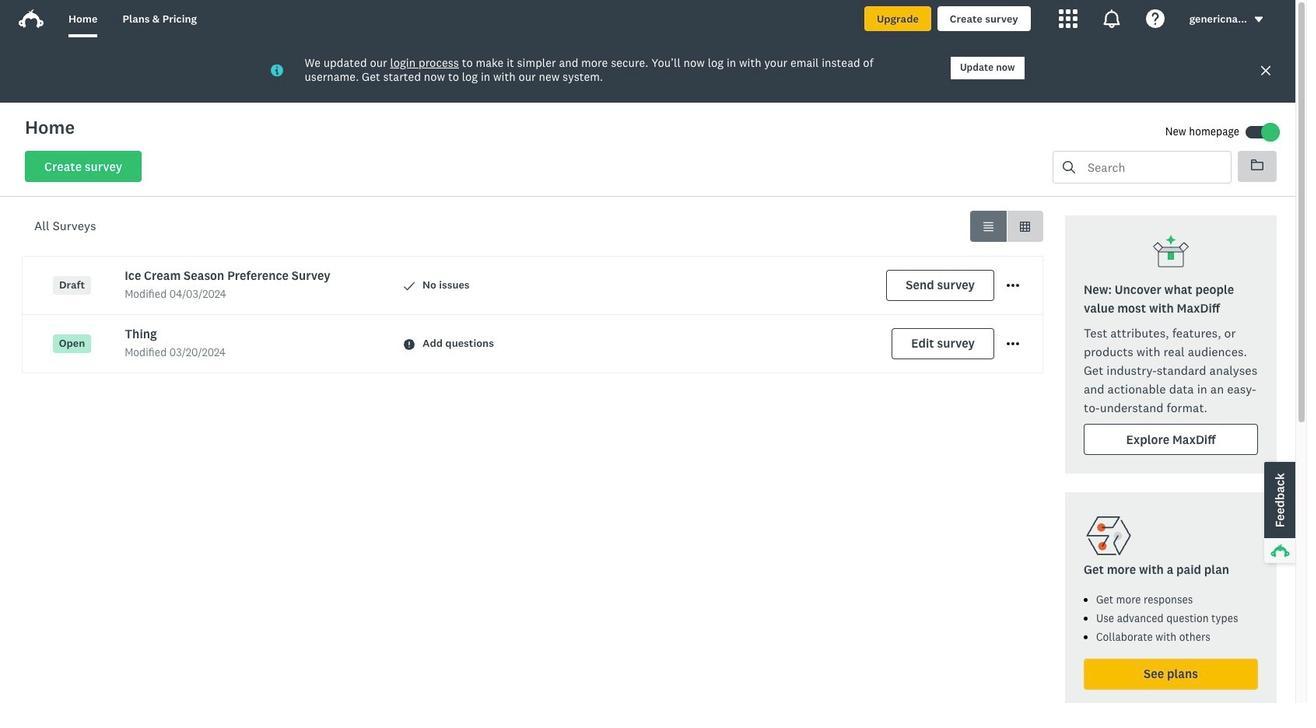 Task type: vqa. For each thing, say whether or not it's contained in the screenshot.
1st "Brand logo" from the bottom
yes



Task type: locate. For each thing, give the bounding box(es) containing it.
response based pricing icon image
[[1084, 511, 1134, 561]]

group
[[970, 211, 1043, 242]]

x image
[[1260, 64, 1272, 76]]

open menu image
[[1007, 338, 1019, 350], [1007, 343, 1019, 346]]

products icon image
[[1059, 9, 1077, 28], [1059, 9, 1077, 28]]

max diff icon image
[[1152, 234, 1190, 272]]

brand logo image
[[19, 6, 44, 31], [19, 9, 44, 28]]

2 open menu image from the top
[[1007, 284, 1019, 287]]

folders image
[[1251, 159, 1263, 171], [1251, 159, 1263, 170]]

search image
[[1063, 161, 1075, 173]]

1 open menu image from the top
[[1007, 338, 1019, 350]]

1 folders image from the top
[[1251, 159, 1263, 171]]

dropdown arrow icon image
[[1253, 14, 1264, 25], [1255, 17, 1263, 22]]

open menu image
[[1007, 279, 1019, 292], [1007, 284, 1019, 287]]



Task type: describe. For each thing, give the bounding box(es) containing it.
2 folders image from the top
[[1251, 159, 1263, 170]]

Search text field
[[1075, 152, 1231, 183]]

2 brand logo image from the top
[[19, 9, 44, 28]]

notification center icon image
[[1102, 9, 1121, 28]]

1 open menu image from the top
[[1007, 279, 1019, 292]]

warning image
[[404, 339, 415, 350]]

1 brand logo image from the top
[[19, 6, 44, 31]]

search image
[[1063, 161, 1075, 173]]

no issues image
[[404, 280, 415, 291]]

help icon image
[[1146, 9, 1164, 28]]

2 open menu image from the top
[[1007, 343, 1019, 346]]



